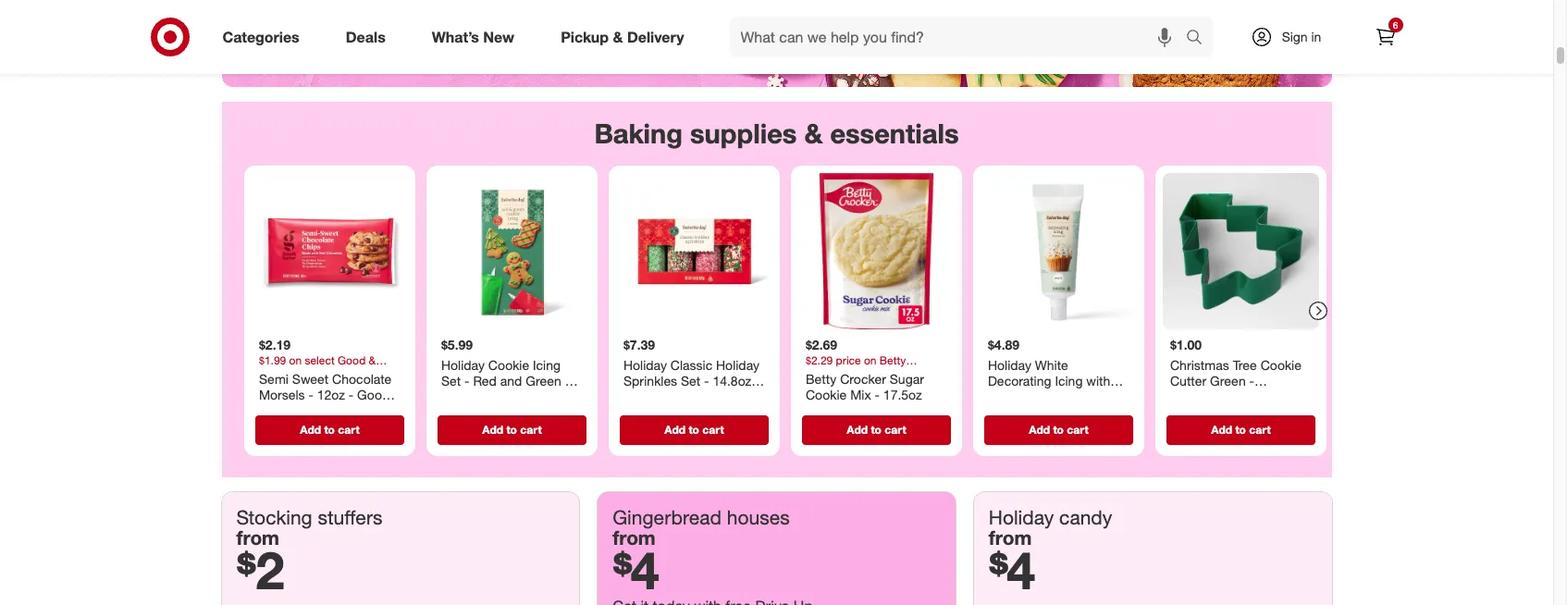 Task type: vqa. For each thing, say whether or not it's contained in the screenshot.


Task type: describe. For each thing, give the bounding box(es) containing it.
with
[[1086, 373, 1110, 388]]

$5.99
[[441, 337, 472, 352]]

- left the red
[[464, 373, 469, 388]]

to for christmas tree cookie cutter green - wondershop™
[[1235, 422, 1246, 436]]

baking
[[594, 117, 683, 150]]

14oz
[[441, 389, 469, 405]]

red
[[473, 373, 496, 388]]

built-
[[988, 389, 1019, 405]]

- inside $1.00 christmas tree cookie cutter green - wondershop™
[[1249, 373, 1254, 388]]

to for semi sweet chocolate morsels - 12oz - good & gather™
[[324, 422, 334, 436]]

17.5oz
[[883, 386, 922, 402]]

- inside betty crocker sugar cookie mix - 17.5oz
[[874, 386, 879, 402]]

add to cart button for christmas tree cookie cutter green - wondershop™
[[1166, 415, 1315, 444]]

set inside the $5.99 holiday cookie icing set - red and green - 14oz - favorite day™
[[441, 373, 460, 388]]

christmas tree cookie cutter green - wondershop™ image
[[1163, 173, 1319, 329]]

semi
[[259, 370, 288, 386]]

set inside $7.39 holiday classic holiday sprinkles set - 14.8oz - favorite day™
[[681, 373, 700, 388]]

cart for betty crocker sugar cookie mix - 17.5oz
[[884, 422, 906, 436]]

holiday candy from
[[989, 505, 1112, 550]]

semi sweet chocolate morsels - 12oz - good & gather™
[[259, 370, 391, 418]]

tree
[[1233, 356, 1257, 372]]

& inside semi sweet chocolate morsels - 12oz - good & gather™
[[259, 403, 267, 418]]

what's new
[[432, 27, 515, 46]]

to for holiday cookie icing set - red and green - 14oz - favorite day™
[[506, 422, 517, 436]]

new
[[483, 27, 515, 46]]

cart for semi sweet chocolate morsels - 12oz - good & gather™
[[337, 422, 359, 436]]

$7.39
[[623, 337, 655, 352]]

day™ inside $7.39 holiday classic holiday sprinkles set - 14.8oz - favorite day™
[[672, 389, 702, 405]]

$2
[[236, 539, 284, 602]]

candy
[[1059, 505, 1112, 529]]

morsels
[[259, 386, 304, 402]]

green inside $1.00 christmas tree cookie cutter green - wondershop™
[[1210, 373, 1246, 388]]

holiday white decorating icing with built-in tip - 8oz - favorite day™ image
[[980, 173, 1137, 329]]

$4.89 holiday white decorating icing with built-in tip - 8oz - favorite day™
[[988, 337, 1110, 421]]

classic
[[670, 356, 712, 372]]

pickup & delivery
[[561, 27, 684, 46]]

gingerbread houses from
[[613, 505, 790, 550]]

add to cart button for holiday cookie icing set - red and green - 14oz - favorite day™
[[437, 415, 586, 444]]

$1.00 christmas tree cookie cutter green - wondershop™
[[1170, 337, 1301, 405]]

stuffers
[[318, 505, 382, 529]]

sign in
[[1282, 29, 1322, 44]]

essentials
[[830, 117, 959, 150]]

from for gingerbread houses
[[613, 526, 656, 550]]

stocking stuffers from
[[236, 505, 382, 550]]

pickup
[[561, 27, 609, 46]]

$2.19
[[259, 337, 290, 352]]

wondershop™
[[1170, 389, 1251, 405]]

sign in link
[[1235, 17, 1350, 57]]

holiday classic holiday sprinkles set - 14.8oz - favorite day™ image
[[616, 173, 772, 329]]

from for stocking stuffers
[[236, 526, 279, 550]]

pickup & delivery link
[[545, 17, 707, 57]]

- down the red
[[472, 389, 477, 405]]

christmas
[[1170, 356, 1229, 372]]

deals
[[346, 27, 386, 46]]

12oz
[[317, 386, 345, 402]]

betty
[[805, 370, 836, 386]]

8oz
[[1063, 389, 1083, 405]]

day™ for decorating
[[1037, 405, 1067, 421]]

$1.00
[[1170, 337, 1202, 352]]

holiday for $5.99
[[441, 356, 484, 372]]

supplies
[[690, 117, 797, 150]]

to for holiday white decorating icing with built-in tip - 8oz - favorite day™
[[1053, 422, 1064, 436]]

icing inside the $5.99 holiday cookie icing set - red and green - 14oz - favorite day™
[[532, 356, 560, 372]]

add to cart for holiday white decorating icing with built-in tip - 8oz - favorite day™
[[1029, 422, 1088, 436]]

betty crocker sugar cookie mix - 17.5oz
[[805, 370, 924, 402]]

carousel region
[[222, 102, 1332, 492]]

6
[[1393, 19, 1398, 31]]

- right tip
[[1054, 389, 1059, 405]]

icing inside $4.89 holiday white decorating icing with built-in tip - 8oz - favorite day™
[[1055, 373, 1082, 388]]

add for holiday classic holiday sprinkles set - 14.8oz - favorite day™
[[664, 422, 685, 436]]

add to cart button for betty crocker sugar cookie mix - 17.5oz
[[802, 415, 951, 444]]

to for holiday classic holiday sprinkles set - 14.8oz - favorite day™
[[688, 422, 699, 436]]

sign
[[1282, 29, 1308, 44]]

add to cart button for holiday classic holiday sprinkles set - 14.8oz - favorite day™
[[619, 415, 768, 444]]

- down sweet
[[308, 386, 313, 402]]

search button
[[1177, 17, 1222, 61]]

what's new link
[[416, 17, 538, 57]]

from for holiday candy
[[989, 526, 1032, 550]]

6 link
[[1365, 17, 1406, 57]]

sugar
[[889, 370, 924, 386]]

baking supplies & essentials
[[594, 117, 959, 150]]

cart for holiday cookie icing set - red and green - 14oz - favorite day™
[[520, 422, 541, 436]]



Task type: locate. For each thing, give the bounding box(es) containing it.
in
[[1311, 29, 1322, 44], [1019, 389, 1029, 405]]

betty crocker sugar cookie mix - 17.5oz image
[[798, 173, 954, 329]]

add to cart button down and
[[437, 415, 586, 444]]

1 horizontal spatial &
[[613, 27, 623, 46]]

deals link
[[330, 17, 409, 57]]

1 horizontal spatial cookie
[[805, 386, 846, 402]]

favorite for built-
[[988, 405, 1033, 421]]

cart for holiday classic holiday sprinkles set - 14.8oz - favorite day™
[[702, 422, 724, 436]]

- right 14.8oz
[[755, 373, 760, 388]]

6 cart from the left
[[1249, 422, 1271, 436]]

stocking
[[236, 505, 312, 529]]

sprinkles
[[623, 373, 677, 388]]

green right and
[[525, 373, 561, 388]]

add to cart button down $7.39 holiday classic holiday sprinkles set - 14.8oz - favorite day™
[[619, 415, 768, 444]]

6 to from the left
[[1235, 422, 1246, 436]]

favorite
[[481, 389, 527, 405], [623, 389, 669, 405], [988, 405, 1033, 421]]

add to cart button down mix at the right
[[802, 415, 951, 444]]

cart for christmas tree cookie cutter green - wondershop™
[[1249, 422, 1271, 436]]

-
[[464, 373, 469, 388], [565, 373, 570, 388], [704, 373, 709, 388], [755, 373, 760, 388], [1249, 373, 1254, 388], [308, 386, 313, 402], [348, 386, 353, 402], [874, 386, 879, 402], [472, 389, 477, 405], [1054, 389, 1059, 405], [1087, 389, 1092, 405]]

cookie for $1.00 christmas tree cookie cutter green - wondershop™
[[1260, 356, 1301, 372]]

5 to from the left
[[1053, 422, 1064, 436]]

from inside the gingerbread houses from
[[613, 526, 656, 550]]

1 set from the left
[[441, 373, 460, 388]]

1 horizontal spatial day™
[[672, 389, 702, 405]]

favorite inside $7.39 holiday classic holiday sprinkles set - 14.8oz - favorite day™
[[623, 389, 669, 405]]

what's
[[432, 27, 479, 46]]

categories
[[223, 27, 300, 46]]

holiday inside holiday candy from
[[989, 505, 1054, 529]]

0 horizontal spatial in
[[1019, 389, 1029, 405]]

add to cart down mix at the right
[[846, 422, 906, 436]]

cart down 8oz
[[1067, 422, 1088, 436]]

add for betty crocker sugar cookie mix - 17.5oz
[[846, 422, 867, 436]]

add to cart down 8oz
[[1029, 422, 1088, 436]]

to down wondershop™
[[1235, 422, 1246, 436]]

cart
[[337, 422, 359, 436], [520, 422, 541, 436], [702, 422, 724, 436], [884, 422, 906, 436], [1067, 422, 1088, 436], [1249, 422, 1271, 436]]

from
[[236, 526, 279, 550], [613, 526, 656, 550], [989, 526, 1032, 550]]

0 horizontal spatial icing
[[532, 356, 560, 372]]

$7.39 holiday classic holiday sprinkles set - 14.8oz - favorite day™
[[623, 337, 760, 405]]

2 horizontal spatial cookie
[[1260, 356, 1301, 372]]

What can we help you find? suggestions appear below search field
[[730, 17, 1190, 57]]

4 cart from the left
[[884, 422, 906, 436]]

1 vertical spatial in
[[1019, 389, 1029, 405]]

cart down 14.8oz
[[702, 422, 724, 436]]

6 add from the left
[[1211, 422, 1232, 436]]

cart for holiday white decorating icing with built-in tip - 8oz - favorite day™
[[1067, 422, 1088, 436]]

to
[[324, 422, 334, 436], [506, 422, 517, 436], [688, 422, 699, 436], [871, 422, 881, 436], [1053, 422, 1064, 436], [1235, 422, 1246, 436]]

0 horizontal spatial favorite
[[481, 389, 527, 405]]

holiday for $4.89
[[988, 356, 1031, 372]]

1 to from the left
[[324, 422, 334, 436]]

- down classic
[[704, 373, 709, 388]]

to down and
[[506, 422, 517, 436]]

4 to from the left
[[871, 422, 881, 436]]

mix
[[850, 386, 871, 402]]

to down 8oz
[[1053, 422, 1064, 436]]

cookie inside betty crocker sugar cookie mix - 17.5oz
[[805, 386, 846, 402]]

cart down and
[[520, 422, 541, 436]]

add to cart for christmas tree cookie cutter green - wondershop™
[[1211, 422, 1271, 436]]

cookie inside $1.00 christmas tree cookie cutter green - wondershop™
[[1260, 356, 1301, 372]]

crocker
[[840, 370, 886, 386]]

favorite down "built-"
[[988, 405, 1033, 421]]

4 add from the left
[[846, 422, 867, 436]]

2 $4 from the left
[[989, 539, 1036, 602]]

add down gather™
[[300, 422, 321, 436]]

day™ down classic
[[672, 389, 702, 405]]

add for holiday white decorating icing with built-in tip - 8oz - favorite day™
[[1029, 422, 1050, 436]]

1 horizontal spatial in
[[1311, 29, 1322, 44]]

0 horizontal spatial set
[[441, 373, 460, 388]]

add to cart button down wondershop™
[[1166, 415, 1315, 444]]

green
[[525, 373, 561, 388], [1210, 373, 1246, 388]]

3 from from the left
[[989, 526, 1032, 550]]

day™ inside the $5.99 holiday cookie icing set - red and green - 14oz - favorite day™
[[530, 389, 560, 405]]

add down tip
[[1029, 422, 1050, 436]]

2 to from the left
[[506, 422, 517, 436]]

set down classic
[[681, 373, 700, 388]]

0 horizontal spatial &
[[259, 403, 267, 418]]

2 horizontal spatial from
[[989, 526, 1032, 550]]

add to cart down 12oz
[[300, 422, 359, 436]]

add to cart for holiday cookie icing set - red and green - 14oz - favorite day™
[[482, 422, 541, 436]]

to down $7.39 holiday classic holiday sprinkles set - 14.8oz - favorite day™
[[688, 422, 699, 436]]

icing
[[532, 356, 560, 372], [1055, 373, 1082, 388]]

favorite inside the $5.99 holiday cookie icing set - red and green - 14oz - favorite day™
[[481, 389, 527, 405]]

to down mix at the right
[[871, 422, 881, 436]]

6 add to cart button from the left
[[1166, 415, 1315, 444]]

$4 for gingerbread houses from
[[613, 539, 659, 602]]

1 vertical spatial &
[[804, 117, 823, 150]]

2 horizontal spatial day™
[[1037, 405, 1067, 421]]

add
[[300, 422, 321, 436], [482, 422, 503, 436], [664, 422, 685, 436], [846, 422, 867, 436], [1029, 422, 1050, 436], [1211, 422, 1232, 436]]

favorite down the sprinkles
[[623, 389, 669, 405]]

houses
[[727, 505, 790, 529]]

1 horizontal spatial set
[[681, 373, 700, 388]]

5 add from the left
[[1029, 422, 1050, 436]]

1 $4 from the left
[[613, 539, 659, 602]]

holiday cookie icing set - red and green - 14oz - favorite day™ image
[[433, 173, 590, 329]]

add down wondershop™
[[1211, 422, 1232, 436]]

1 horizontal spatial green
[[1210, 373, 1246, 388]]

2 horizontal spatial &
[[804, 117, 823, 150]]

2 set from the left
[[681, 373, 700, 388]]

6 add to cart from the left
[[1211, 422, 1271, 436]]

- down tree
[[1249, 373, 1254, 388]]

add to cart button down 12oz
[[255, 415, 404, 444]]

cart down wondershop™
[[1249, 422, 1271, 436]]

& down morsels
[[259, 403, 267, 418]]

0 vertical spatial &
[[613, 27, 623, 46]]

favorite for red
[[481, 389, 527, 405]]

sweet
[[292, 370, 328, 386]]

add to cart button for semi sweet chocolate morsels - 12oz - good & gather™
[[255, 415, 404, 444]]

- right and
[[565, 373, 570, 388]]

holiday
[[441, 356, 484, 372], [623, 356, 667, 372], [716, 356, 759, 372], [988, 356, 1031, 372], [989, 505, 1054, 529]]

white
[[1035, 356, 1068, 372]]

green inside the $5.99 holiday cookie icing set - red and green - 14oz - favorite day™
[[525, 373, 561, 388]]

3 to from the left
[[688, 422, 699, 436]]

0 horizontal spatial cookie
[[488, 356, 529, 372]]

add to cart for holiday classic holiday sprinkles set - 14.8oz - favorite day™
[[664, 422, 724, 436]]

good
[[357, 386, 389, 402]]

to down 12oz
[[324, 422, 334, 436]]

day™ for icing
[[530, 389, 560, 405]]

add down mix at the right
[[846, 422, 867, 436]]

holiday inside the $5.99 holiday cookie icing set - red and green - 14oz - favorite day™
[[441, 356, 484, 372]]

0 horizontal spatial green
[[525, 373, 561, 388]]

add to cart down wondershop™
[[1211, 422, 1271, 436]]

1 horizontal spatial $4
[[989, 539, 1036, 602]]

2 cart from the left
[[520, 422, 541, 436]]

2 add to cart from the left
[[482, 422, 541, 436]]

add to cart for betty crocker sugar cookie mix - 17.5oz
[[846, 422, 906, 436]]

2 from from the left
[[613, 526, 656, 550]]

add to cart down $7.39 holiday classic holiday sprinkles set - 14.8oz - favorite day™
[[664, 422, 724, 436]]

$4
[[613, 539, 659, 602], [989, 539, 1036, 602]]

from inside holiday candy from
[[989, 526, 1032, 550]]

3 add to cart from the left
[[664, 422, 724, 436]]

4 add to cart from the left
[[846, 422, 906, 436]]

holiday for $7.39
[[623, 356, 667, 372]]

holiday up 14.8oz
[[716, 356, 759, 372]]

- right 8oz
[[1087, 389, 1092, 405]]

add for christmas tree cookie cutter green - wondershop™
[[1211, 422, 1232, 436]]

$4.89
[[988, 337, 1019, 352]]

& right supplies
[[804, 117, 823, 150]]

- down chocolate
[[348, 386, 353, 402]]

&
[[613, 27, 623, 46], [804, 117, 823, 150], [259, 403, 267, 418]]

1 green from the left
[[525, 373, 561, 388]]

add down the sprinkles
[[664, 422, 685, 436]]

cutter
[[1170, 373, 1206, 388]]

in right sign
[[1311, 29, 1322, 44]]

cookie down betty
[[805, 386, 846, 402]]

cookie right tree
[[1260, 356, 1301, 372]]

0 vertical spatial in
[[1311, 29, 1322, 44]]

0 horizontal spatial from
[[236, 526, 279, 550]]

cookie inside the $5.99 holiday cookie icing set - red and green - 14oz - favorite day™
[[488, 356, 529, 372]]

3 add to cart button from the left
[[619, 415, 768, 444]]

add to cart button for holiday white decorating icing with built-in tip - 8oz - favorite day™
[[984, 415, 1133, 444]]

cookie up and
[[488, 356, 529, 372]]

$2.69
[[805, 337, 837, 352]]

5 cart from the left
[[1067, 422, 1088, 436]]

1 horizontal spatial favorite
[[623, 389, 669, 405]]

1 horizontal spatial icing
[[1055, 373, 1082, 388]]

1 from from the left
[[236, 526, 279, 550]]

1 add from the left
[[300, 422, 321, 436]]

5 add to cart button from the left
[[984, 415, 1133, 444]]

cart down 17.5oz
[[884, 422, 906, 436]]

tip
[[1032, 389, 1050, 405]]

add to cart for semi sweet chocolate morsels - 12oz - good & gather™
[[300, 422, 359, 436]]

cookie
[[488, 356, 529, 372], [1260, 356, 1301, 372], [805, 386, 846, 402]]

cart down 12oz
[[337, 422, 359, 436]]

day™ down tip
[[1037, 405, 1067, 421]]

add for semi sweet chocolate morsels - 12oz - good & gather™
[[300, 422, 321, 436]]

search
[[1177, 29, 1222, 48]]

1 add to cart from the left
[[300, 422, 359, 436]]

14.8oz
[[712, 373, 751, 388]]

gather™
[[270, 403, 318, 418]]

to for betty crocker sugar cookie mix - 17.5oz
[[871, 422, 881, 436]]

add to cart
[[300, 422, 359, 436], [482, 422, 541, 436], [664, 422, 724, 436], [846, 422, 906, 436], [1029, 422, 1088, 436], [1211, 422, 1271, 436]]

0 horizontal spatial $4
[[613, 539, 659, 602]]

semi sweet chocolate morsels - 12oz - good & gather™ image
[[251, 173, 408, 329]]

favorite inside $4.89 holiday white decorating icing with built-in tip - 8oz - favorite day™
[[988, 405, 1033, 421]]

day™
[[530, 389, 560, 405], [672, 389, 702, 405], [1037, 405, 1067, 421]]

delivery
[[627, 27, 684, 46]]

chocolate
[[332, 370, 391, 386]]

holiday up decorating
[[988, 356, 1031, 372]]

2 green from the left
[[1210, 373, 1246, 388]]

1 cart from the left
[[337, 422, 359, 436]]

0 horizontal spatial day™
[[530, 389, 560, 405]]

holiday down $5.99
[[441, 356, 484, 372]]

- right mix at the right
[[874, 386, 879, 402]]

2 add from the left
[[482, 422, 503, 436]]

& right pickup
[[613, 27, 623, 46]]

day™ inside $4.89 holiday white decorating icing with built-in tip - 8oz - favorite day™
[[1037, 405, 1067, 421]]

favorite down and
[[481, 389, 527, 405]]

categories link
[[207, 17, 323, 57]]

in inside $4.89 holiday white decorating icing with built-in tip - 8oz - favorite day™
[[1019, 389, 1029, 405]]

set
[[441, 373, 460, 388], [681, 373, 700, 388]]

1 horizontal spatial from
[[613, 526, 656, 550]]

3 add from the left
[[664, 422, 685, 436]]

add down the red
[[482, 422, 503, 436]]

holiday up the sprinkles
[[623, 356, 667, 372]]

cookie for betty crocker sugar cookie mix - 17.5oz
[[805, 386, 846, 402]]

3 cart from the left
[[702, 422, 724, 436]]

day™ right 14oz
[[530, 389, 560, 405]]

2 add to cart button from the left
[[437, 415, 586, 444]]

holiday inside $4.89 holiday white decorating icing with built-in tip - 8oz - favorite day™
[[988, 356, 1031, 372]]

in down decorating
[[1019, 389, 1029, 405]]

1 add to cart button from the left
[[255, 415, 404, 444]]

$5.99 holiday cookie icing set - red and green - 14oz - favorite day™
[[441, 337, 570, 405]]

holiday left candy
[[989, 505, 1054, 529]]

2 horizontal spatial favorite
[[988, 405, 1033, 421]]

green down tree
[[1210, 373, 1246, 388]]

add to cart down and
[[482, 422, 541, 436]]

from inside stocking stuffers from
[[236, 526, 279, 550]]

add for holiday cookie icing set - red and green - 14oz - favorite day™
[[482, 422, 503, 436]]

add to cart button down 8oz
[[984, 415, 1133, 444]]

4 add to cart button from the left
[[802, 415, 951, 444]]

and
[[500, 373, 522, 388]]

gingerbread
[[613, 505, 722, 529]]

decorating
[[988, 373, 1051, 388]]

2 vertical spatial &
[[259, 403, 267, 418]]

$4 for holiday candy from
[[989, 539, 1036, 602]]

5 add to cart from the left
[[1029, 422, 1088, 436]]

set up 14oz
[[441, 373, 460, 388]]

add to cart button
[[255, 415, 404, 444], [437, 415, 586, 444], [619, 415, 768, 444], [802, 415, 951, 444], [984, 415, 1133, 444], [1166, 415, 1315, 444]]



